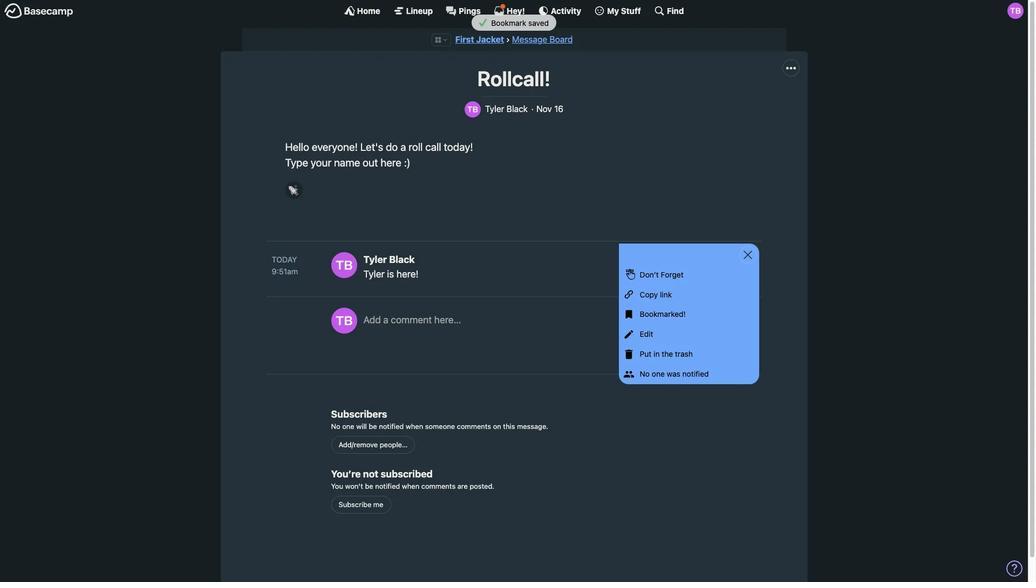Task type: locate. For each thing, give the bounding box(es) containing it.
when left someone
[[406, 422, 423, 431]]

1 horizontal spatial a
[[400, 141, 406, 153]]

today link
[[272, 254, 320, 266]]

0 horizontal spatial one
[[342, 422, 354, 431]]

1 horizontal spatial tyler black
[[485, 104, 528, 114]]

1 horizontal spatial black
[[507, 104, 528, 114]]

black up 'here!' in the left top of the page
[[389, 254, 415, 266]]

1 vertical spatial notified
[[379, 422, 404, 431]]

edit
[[640, 330, 653, 339]]

tyler up tyler is here!
[[363, 254, 387, 266]]

1 vertical spatial one
[[342, 422, 354, 431]]

0 vertical spatial be
[[369, 422, 377, 431]]

be inside subscribers no one will be notified when someone comments on this message.
[[369, 422, 377, 431]]

hey!
[[507, 6, 525, 15]]

when inside you're not subscribed you won't be notified when comments are posted.
[[402, 482, 419, 491]]

message board link
[[512, 35, 573, 44]]

:)
[[404, 157, 411, 169]]

notified
[[682, 370, 709, 379], [379, 422, 404, 431], [375, 482, 400, 491]]

1 vertical spatial tyler black image
[[465, 101, 481, 117]]

today element
[[272, 254, 297, 266]]

1 horizontal spatial comments
[[457, 422, 491, 431]]

comments left on
[[457, 422, 491, 431]]

a inside hello everyone! let's do a roll call today! type your name out here :)
[[400, 141, 406, 153]]

tyler black image left add
[[331, 308, 357, 334]]

1 vertical spatial when
[[402, 482, 419, 491]]

nov 16
[[536, 104, 563, 114]]

when down subscribed
[[402, 482, 419, 491]]

1 vertical spatial a
[[383, 315, 388, 326]]

9:51am link
[[272, 266, 320, 278]]

today 9:51am
[[272, 255, 298, 276]]

tyler black
[[485, 104, 528, 114], [363, 254, 415, 266]]

first jacket
[[455, 35, 504, 44]]

is
[[387, 269, 394, 280]]

1 vertical spatial be
[[365, 482, 373, 491]]

black
[[507, 104, 528, 114], [389, 254, 415, 266]]

1 vertical spatial no
[[331, 422, 340, 431]]

be down not
[[365, 482, 373, 491]]

be right will
[[369, 422, 377, 431]]

0 horizontal spatial comments
[[421, 482, 456, 491]]

lineup link
[[393, 5, 433, 16]]

0 vertical spatial tyler black image
[[1008, 3, 1024, 19]]

forget
[[661, 270, 684, 279]]

put
[[640, 350, 652, 359]]

be inside you're not subscribed you won't be notified when comments are posted.
[[365, 482, 373, 491]]

black left nov
[[507, 104, 528, 114]]

comments left are
[[421, 482, 456, 491]]

a inside button
[[383, 315, 388, 326]]

no
[[640, 370, 650, 379], [331, 422, 340, 431]]

2 vertical spatial notified
[[375, 482, 400, 491]]

find
[[667, 6, 684, 15]]

0 horizontal spatial no
[[331, 422, 340, 431]]

1 tyler black image from the top
[[331, 253, 357, 279]]

tyler black image
[[1008, 3, 1024, 19], [465, 101, 481, 117]]

0 horizontal spatial a
[[383, 315, 388, 326]]

notified inside subscribers no one will be notified when someone comments on this message.
[[379, 422, 404, 431]]

one
[[652, 370, 665, 379], [342, 422, 354, 431]]

let's
[[360, 141, 383, 153]]

no one was notified
[[640, 370, 709, 379]]

no down put
[[640, 370, 650, 379]]

switch accounts image
[[4, 3, 73, 19]]

put in the trash
[[640, 350, 693, 359]]

0 vertical spatial one
[[652, 370, 665, 379]]

tyler
[[485, 104, 504, 114], [363, 254, 387, 266], [363, 269, 385, 280]]

home link
[[344, 5, 380, 16]]

tyler down rollcall!
[[485, 104, 504, 114]]

subscribed
[[381, 469, 433, 480]]

1 horizontal spatial one
[[652, 370, 665, 379]]

you're not subscribed you won't be notified when comments are posted.
[[331, 469, 494, 491]]

my
[[607, 6, 619, 15]]

name
[[334, 157, 360, 169]]

add/remove
[[339, 441, 378, 449]]

1 vertical spatial comments
[[421, 482, 456, 491]]

one left will
[[342, 422, 354, 431]]

bookmarked!
[[640, 310, 686, 319]]

comments inside you're not subscribed you won't be notified when comments are posted.
[[421, 482, 456, 491]]

tyler left is
[[363, 269, 385, 280]]

tyler black up is
[[363, 254, 415, 266]]

0 vertical spatial when
[[406, 422, 423, 431]]

trash
[[675, 350, 693, 359]]

a right add
[[383, 315, 388, 326]]

add a comment here… button
[[363, 308, 751, 357]]

notified down put in the trash link
[[682, 370, 709, 379]]

0 vertical spatial tyler black image
[[331, 253, 357, 279]]

one left the was
[[652, 370, 665, 379]]

notified up me at left bottom
[[375, 482, 400, 491]]

notified up people…
[[379, 422, 404, 431]]

0 vertical spatial tyler black
[[485, 104, 528, 114]]

tyler black down rollcall!
[[485, 104, 528, 114]]

when
[[406, 422, 423, 431], [402, 482, 419, 491]]

0 vertical spatial no
[[640, 370, 650, 379]]

1 horizontal spatial tyler black image
[[1008, 3, 1024, 19]]

a
[[400, 141, 406, 153], [383, 315, 388, 326]]

you're
[[331, 469, 361, 480]]

9:51am
[[272, 267, 298, 276]]

bookmarked! link
[[619, 305, 759, 325]]

16
[[554, 104, 563, 114]]

activity
[[551, 6, 581, 15]]

first jacket link
[[455, 35, 504, 44]]

0 horizontal spatial black
[[389, 254, 415, 266]]

hey! button
[[494, 4, 525, 16]]

tyler black image left is
[[331, 253, 357, 279]]

a right do
[[400, 141, 406, 153]]

not
[[363, 469, 378, 480]]

are
[[457, 482, 468, 491]]

no left will
[[331, 422, 340, 431]]

tyler black image
[[331, 253, 357, 279], [331, 308, 357, 334]]

1 vertical spatial tyler black image
[[331, 308, 357, 334]]

1 vertical spatial tyler black
[[363, 254, 415, 266]]

0 vertical spatial comments
[[457, 422, 491, 431]]

first
[[455, 35, 474, 44]]

be
[[369, 422, 377, 431], [365, 482, 373, 491]]

comments inside subscribers no one will be notified when someone comments on this message.
[[457, 422, 491, 431]]

0 vertical spatial a
[[400, 141, 406, 153]]

comments
[[457, 422, 491, 431], [421, 482, 456, 491]]

the
[[662, 350, 673, 359]]

nov
[[536, 104, 552, 114]]

someone
[[425, 422, 455, 431]]



Task type: vqa. For each thing, say whether or not it's contained in the screenshot.
the bottommost comments
yes



Task type: describe. For each thing, give the bounding box(es) containing it.
pings button
[[446, 5, 481, 16]]

edit link
[[619, 325, 759, 345]]

message.
[[517, 422, 548, 431]]

2 tyler black image from the top
[[331, 308, 357, 334]]

add/remove people… link
[[331, 437, 415, 454]]

call
[[425, 141, 441, 153]]

posted.
[[470, 482, 494, 491]]

will
[[356, 422, 367, 431]]

subscribers
[[331, 409, 387, 420]]

pings
[[459, 6, 481, 15]]

roll
[[409, 141, 423, 153]]

0 vertical spatial black
[[507, 104, 528, 114]]

subscribe me button
[[331, 497, 391, 514]]

out
[[363, 157, 378, 169]]

comment
[[391, 315, 432, 326]]

add
[[363, 315, 381, 326]]

add/remove people…
[[339, 441, 408, 449]]

add a comment here…
[[363, 315, 461, 326]]

today
[[272, 255, 297, 265]]

copy link link
[[619, 285, 759, 305]]

stuff
[[621, 6, 641, 15]]

on
[[493, 422, 501, 431]]

0 vertical spatial tyler
[[485, 104, 504, 114]]

subscribe
[[339, 501, 371, 509]]

›
[[506, 35, 510, 44]]

here!
[[397, 269, 419, 280]]

won't
[[345, 482, 363, 491]]

› message board
[[506, 35, 573, 44]]

main element
[[0, 0, 1028, 21]]

hello
[[285, 141, 309, 153]]

comments for subscribers
[[457, 422, 491, 431]]

today!
[[444, 141, 473, 153]]

subscribe me
[[339, 501, 383, 509]]

find button
[[654, 5, 684, 16]]

here
[[381, 157, 401, 169]]

bookmark saved alert
[[0, 15, 1028, 31]]

1 horizontal spatial no
[[640, 370, 650, 379]]

copy link
[[640, 290, 672, 299]]

one inside subscribers no one will be notified when someone comments on this message.
[[342, 422, 354, 431]]

jacket
[[476, 35, 504, 44]]

9:51am element
[[272, 267, 298, 276]]

when inside subscribers no one will be notified when someone comments on this message.
[[406, 422, 423, 431]]

everyone!
[[312, 141, 358, 153]]

don't
[[640, 270, 659, 279]]

hello everyone! let's do a roll call today! type your name out here :)
[[285, 141, 473, 169]]

your
[[311, 157, 331, 169]]

rollcall!
[[477, 67, 551, 91]]

copy
[[640, 290, 658, 299]]

subscribers no one will be notified when someone comments on this message.
[[331, 409, 548, 431]]

comments for you're
[[421, 482, 456, 491]]

1 vertical spatial black
[[389, 254, 415, 266]]

my stuff
[[607, 6, 641, 15]]

here…
[[434, 315, 461, 326]]

activity link
[[538, 5, 581, 16]]

0 horizontal spatial tyler black image
[[465, 101, 481, 117]]

bookmark
[[491, 18, 526, 27]]

1 vertical spatial tyler
[[363, 254, 387, 266]]

message
[[512, 35, 547, 44]]

saved
[[528, 18, 549, 27]]

in
[[654, 350, 660, 359]]

people…
[[380, 441, 408, 449]]

don't forget link
[[619, 265, 759, 285]]

link
[[660, 290, 672, 299]]

notified inside you're not subscribed you won't be notified when comments are posted.
[[375, 482, 400, 491]]

you
[[331, 482, 343, 491]]

tyler is here!
[[363, 269, 419, 280]]

2 vertical spatial tyler
[[363, 269, 385, 280]]

type
[[285, 157, 308, 169]]

bookmark saved
[[489, 18, 549, 27]]

0 horizontal spatial tyler black
[[363, 254, 415, 266]]

this
[[503, 422, 515, 431]]

lineup
[[406, 6, 433, 15]]

my stuff button
[[594, 5, 641, 16]]

no inside subscribers no one will be notified when someone comments on this message.
[[331, 422, 340, 431]]

nov 16 element
[[536, 104, 563, 114]]

don't forget
[[640, 270, 684, 279]]

put in the trash link
[[619, 345, 759, 365]]

tyler black image inside main "element"
[[1008, 3, 1024, 19]]

0 vertical spatial notified
[[682, 370, 709, 379]]

home
[[357, 6, 380, 15]]

do
[[386, 141, 398, 153]]

me
[[373, 501, 383, 509]]

board
[[550, 35, 573, 44]]

was
[[667, 370, 680, 379]]



